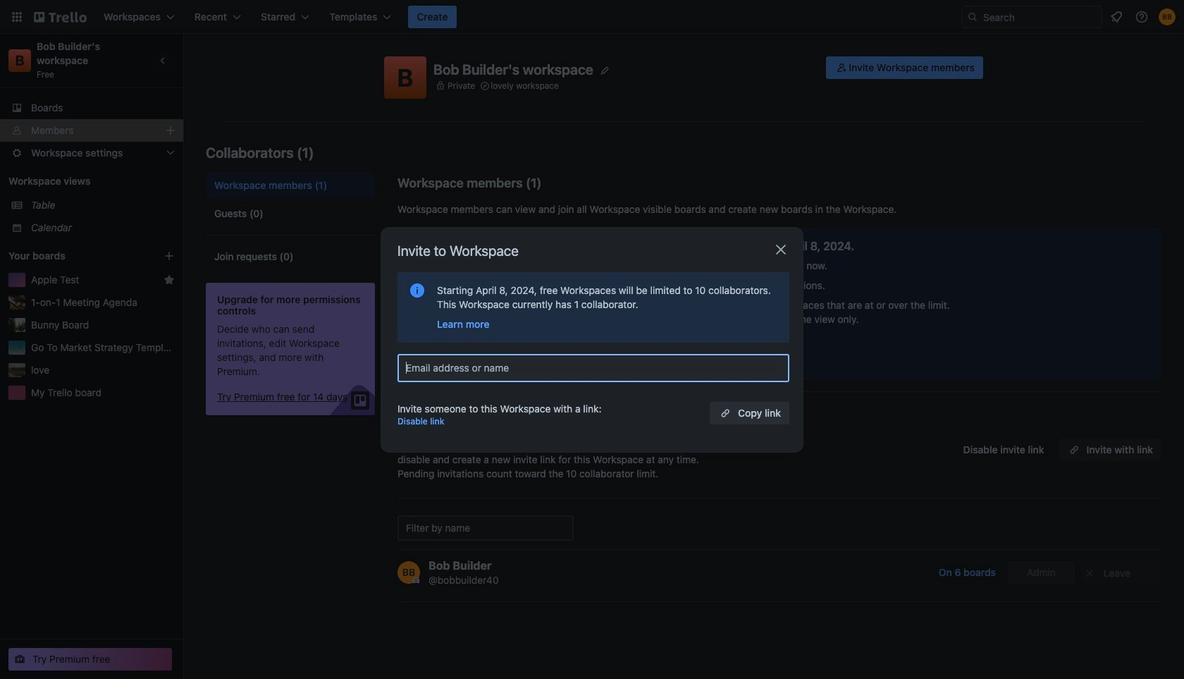 Task type: locate. For each thing, give the bounding box(es) containing it.
add board image
[[164, 250, 175, 262]]

0 vertical spatial sm image
[[835, 61, 849, 75]]

open information menu image
[[1135, 10, 1150, 24]]

sm image
[[835, 61, 849, 75], [1083, 566, 1097, 580]]

primary element
[[0, 0, 1185, 34]]

0 notifications image
[[1109, 8, 1126, 25]]

close image
[[773, 241, 790, 258]]

workspace navigation collapse icon image
[[154, 51, 173, 71]]

Filter by name text field
[[398, 516, 574, 541]]

Email address or name text field
[[406, 358, 787, 378]]

switch to… image
[[10, 10, 24, 24]]

bob builder (bobbuilder40) image
[[1159, 8, 1176, 25]]

1 horizontal spatial sm image
[[1083, 566, 1097, 580]]



Task type: describe. For each thing, give the bounding box(es) containing it.
Search field
[[979, 6, 1102, 28]]

0 horizontal spatial sm image
[[835, 61, 849, 75]]

1 vertical spatial sm image
[[1083, 566, 1097, 580]]

starred icon image
[[164, 274, 175, 286]]

search image
[[968, 11, 979, 23]]

your boards with 6 items element
[[8, 248, 142, 264]]



Task type: vqa. For each thing, say whether or not it's contained in the screenshot.
Bob Builder (bobbuilder40) icon
yes



